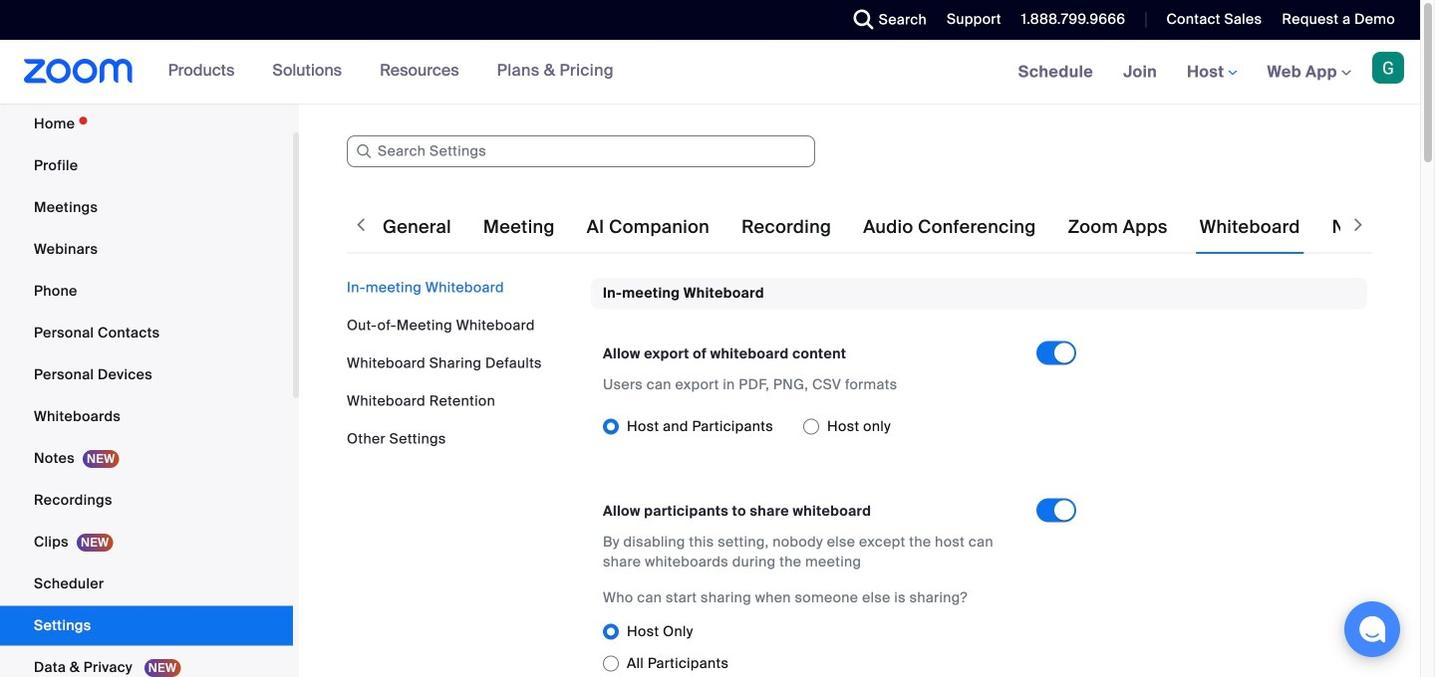 Task type: vqa. For each thing, say whether or not it's contained in the screenshot.
"option group"
yes



Task type: describe. For each thing, give the bounding box(es) containing it.
1 option group from the top
[[603, 411, 1037, 443]]

product information navigation
[[153, 40, 629, 104]]

Search Settings text field
[[347, 136, 816, 167]]



Task type: locate. For each thing, give the bounding box(es) containing it.
menu bar
[[347, 278, 576, 450]]

scroll right image
[[1349, 215, 1369, 235]]

option group
[[603, 411, 1037, 443], [603, 617, 1093, 678]]

meetings navigation
[[1004, 40, 1421, 105]]

1 vertical spatial option group
[[603, 617, 1093, 678]]

personal menu menu
[[0, 104, 293, 678]]

tabs of my account settings page tab list
[[379, 199, 1436, 255]]

scroll left image
[[351, 215, 371, 235]]

2 option group from the top
[[603, 617, 1093, 678]]

0 vertical spatial option group
[[603, 411, 1037, 443]]

in-meeting whiteboard element
[[591, 278, 1368, 678]]

open chat image
[[1359, 616, 1387, 644]]

banner
[[0, 40, 1421, 105]]

profile picture image
[[1373, 52, 1405, 84]]

zoom logo image
[[24, 59, 133, 84]]



